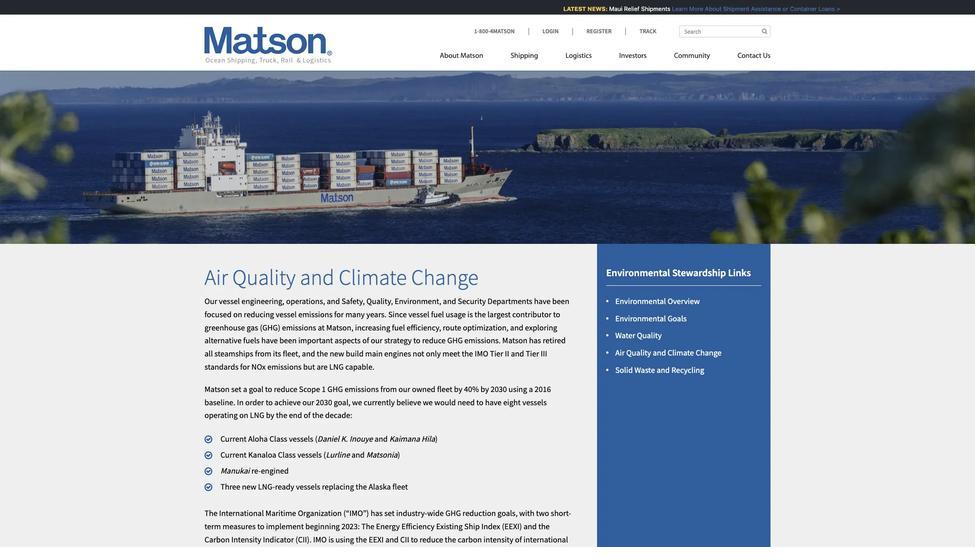 Task type: locate. For each thing, give the bounding box(es) containing it.
vessels down 2016
[[523, 398, 547, 408]]

important
[[298, 336, 333, 346]]

have down the (ghg)
[[261, 336, 278, 346]]

of inside our vessel engineering, operations, and safety, quality, environment, and security departments have been focused on reducing vessel emissions for many years. since vessel fuel usage is the largest contributor to greenhouse gas (ghg) emissions at matson, increasing fuel efficiency, route optimization, and exploring alternative fuels have been important aspects of our strategy to reduce ghg emissions. matson has retired all steamships from its fleet, and the new build main engines not only meet the imo tier ii and tier iii standards for nox emissions but are lng capable.
[[362, 336, 369, 346]]

set up energy
[[384, 509, 395, 519]]

ghg inside our vessel engineering, operations, and safety, quality, environment, and security departments have been focused on reducing vessel emissions for many years. since vessel fuel usage is the largest contributor to greenhouse gas (ghg) emissions at matson, increasing fuel efficiency, route optimization, and exploring alternative fuels have been important aspects of our strategy to reduce ghg emissions. matson has retired all steamships from its fleet, and the new build main engines not only meet the imo tier ii and tier iii standards for nox emissions but are lng capable.
[[447, 336, 463, 346]]

manukai re-engined
[[221, 466, 289, 477]]

1 vertical spatial the
[[362, 522, 375, 533]]

1 horizontal spatial for
[[334, 310, 344, 320]]

goals
[[668, 314, 687, 324]]

from up nox
[[255, 349, 271, 359]]

0 vertical spatial been
[[552, 296, 570, 307]]

air up solid
[[616, 348, 625, 359]]

matson containership guided by tug image
[[0, 57, 975, 244]]

for up matson, on the bottom left of page
[[334, 310, 344, 320]]

new down manukai re-engined
[[242, 482, 257, 493]]

current up manukai
[[221, 450, 247, 461]]

tier
[[490, 349, 503, 359], [526, 349, 539, 359]]

1 vertical spatial has
[[371, 509, 383, 519]]

contact us link
[[724, 48, 771, 67]]

the right 'meet'
[[462, 349, 473, 359]]

of down (eexi) on the right bottom of page
[[515, 535, 522, 546]]

vessels up current kanaloa class vessels ( lurline and matsonia )
[[289, 434, 313, 445]]

0 horizontal spatial we
[[352, 398, 362, 408]]

0 horizontal spatial is
[[328, 535, 334, 546]]

has up energy
[[371, 509, 383, 519]]

1 horizontal spatial matson
[[461, 53, 483, 60]]

ready
[[275, 482, 294, 493]]

0 vertical spatial using
[[509, 384, 527, 395]]

ghg inside the international maritime organization ("imo") has set industry-wide ghg reduction goals, with two short- term measures to implement beginning 2023: the energy efficiency existing ship index (eexi) and the carbon intensity indicator (cii). imo is using the eexi and cii to reduce the carbon intensity of internation
[[446, 509, 461, 519]]

1 tier from the left
[[490, 349, 503, 359]]

track link
[[626, 27, 657, 35]]

1 horizontal spatial by
[[454, 384, 463, 395]]

0 vertical spatial fuel
[[431, 310, 444, 320]]

1 vertical spatial reduce
[[274, 384, 297, 395]]

imo
[[475, 349, 488, 359], [313, 535, 327, 546]]

and down "inouye" at the left bottom
[[352, 450, 365, 461]]

0 horizontal spatial )
[[398, 450, 400, 461]]

class up engined
[[278, 450, 296, 461]]

using up eight
[[509, 384, 527, 395]]

1 a from the left
[[243, 384, 247, 395]]

vessel
[[219, 296, 240, 307], [276, 310, 297, 320], [409, 310, 429, 320]]

daniel
[[318, 434, 339, 445]]

has
[[529, 336, 541, 346], [371, 509, 383, 519]]

1 vertical spatial our
[[399, 384, 410, 395]]

container
[[785, 5, 812, 12]]

to
[[553, 310, 560, 320], [413, 336, 421, 346], [265, 384, 272, 395], [266, 398, 273, 408], [476, 398, 484, 408], [257, 522, 265, 533], [411, 535, 418, 546]]

0 horizontal spatial using
[[336, 535, 354, 546]]

decade:
[[325, 411, 352, 421]]

links
[[728, 266, 751, 279]]

2030 up eight
[[491, 384, 507, 395]]

0 horizontal spatial matson
[[205, 384, 230, 395]]

ship
[[464, 522, 480, 533]]

us
[[763, 53, 771, 60]]

0 vertical spatial our
[[371, 336, 383, 346]]

ghg up existing
[[446, 509, 461, 519]]

short-
[[551, 509, 571, 519]]

0 vertical spatial )
[[435, 434, 438, 445]]

current left aloha
[[221, 434, 247, 445]]

goal
[[249, 384, 264, 395]]

the left eexi
[[356, 535, 367, 546]]

>
[[831, 5, 835, 12]]

0 vertical spatial matson
[[461, 53, 483, 60]]

matson
[[461, 53, 483, 60], [502, 336, 528, 346], [205, 384, 230, 395]]

waste
[[635, 365, 655, 376]]

matson up ii
[[502, 336, 528, 346]]

0 vertical spatial climate
[[339, 264, 407, 291]]

imo inside the international maritime organization ("imo") has set industry-wide ghg reduction goals, with two short- term measures to implement beginning 2023: the energy efficiency existing ship index (eexi) and the carbon intensity indicator (cii). imo is using the eexi and cii to reduce the carbon intensity of internation
[[313, 535, 327, 546]]

1 horizontal spatial using
[[509, 384, 527, 395]]

0 horizontal spatial the
[[205, 509, 218, 519]]

the up eexi
[[362, 522, 375, 533]]

goals,
[[498, 509, 518, 519]]

a
[[243, 384, 247, 395], [529, 384, 533, 395]]

1 horizontal spatial fleet
[[437, 384, 453, 395]]

1 vertical spatial change
[[696, 348, 722, 359]]

quality down water quality
[[627, 348, 651, 359]]

0 horizontal spatial vessel
[[219, 296, 240, 307]]

0 vertical spatial ghg
[[447, 336, 463, 346]]

)
[[435, 434, 438, 445], [398, 450, 400, 461]]

1 horizontal spatial from
[[381, 384, 397, 395]]

organization
[[298, 509, 342, 519]]

matson up baseline.
[[205, 384, 230, 395]]

2 vertical spatial of
[[515, 535, 522, 546]]

1 horizontal spatial a
[[529, 384, 533, 395]]

have inside matson set a goal to reduce scope 1 ghg emissions from our owned fleet by 40% by 2030 using a 2016 baseline. in order to achieve our 2030 goal, we currently believe we would need to have eight vessels operating on lng by the end of the decade:
[[485, 398, 502, 408]]

steamships
[[215, 349, 253, 359]]

1 horizontal spatial tier
[[526, 349, 539, 359]]

environment,
[[395, 296, 441, 307]]

ghg right 1
[[328, 384, 343, 395]]

owned
[[412, 384, 436, 395]]

our up main
[[371, 336, 383, 346]]

1 horizontal spatial fuel
[[431, 310, 444, 320]]

environmental overview link
[[616, 296, 700, 307]]

on down in at the left of the page
[[239, 411, 248, 421]]

climate inside environmental stewardship links section
[[668, 348, 694, 359]]

only
[[426, 349, 441, 359]]

( for lurline
[[323, 450, 326, 461]]

our inside our vessel engineering, operations, and safety, quality, environment, and security departments have been focused on reducing vessel emissions for many years. since vessel fuel usage is the largest contributor to greenhouse gas (ghg) emissions at matson, increasing fuel efficiency, route optimization, and exploring alternative fuels have been important aspects of our strategy to reduce ghg emissions. matson has retired all steamships from its fleet, and the new build main engines not only meet the imo tier ii and tier iii standards for nox emissions but are lng capable.
[[371, 336, 383, 346]]

using
[[509, 384, 527, 395], [336, 535, 354, 546]]

matson inside matson set a goal to reduce scope 1 ghg emissions from our owned fleet by 40% by 2030 using a 2016 baseline. in order to achieve our 2030 goal, we currently believe we would need to have eight vessels operating on lng by the end of the decade:
[[205, 384, 230, 395]]

fleet right the alaska
[[393, 482, 408, 493]]

environmental for environmental goals
[[616, 314, 666, 324]]

vessels inside matson set a goal to reduce scope 1 ghg emissions from our owned fleet by 40% by 2030 using a 2016 baseline. in order to achieve our 2030 goal, we currently believe we would need to have eight vessels operating on lng by the end of the decade:
[[523, 398, 547, 408]]

0 vertical spatial current
[[221, 434, 247, 445]]

climate up recycling
[[668, 348, 694, 359]]

three
[[221, 482, 240, 493]]

tier left iii
[[526, 349, 539, 359]]

class right aloha
[[270, 434, 287, 445]]

1 vertical spatial air quality and climate change
[[616, 348, 722, 359]]

reduce up achieve
[[274, 384, 297, 395]]

and up but
[[302, 349, 315, 359]]

change up environment,
[[411, 264, 479, 291]]

1 vertical spatial using
[[336, 535, 354, 546]]

two
[[536, 509, 549, 519]]

have left eight
[[485, 398, 502, 408]]

we right goal,
[[352, 398, 362, 408]]

None search field
[[679, 26, 771, 37]]

investors link
[[606, 48, 661, 67]]

1 horizontal spatial 2030
[[491, 384, 507, 395]]

carbon
[[458, 535, 482, 546]]

0 vertical spatial is
[[468, 310, 473, 320]]

1 vertical spatial of
[[304, 411, 311, 421]]

a left 2016
[[529, 384, 533, 395]]

1 vertical spatial current
[[221, 450, 247, 461]]

environmental up water quality link
[[616, 314, 666, 324]]

a left the goal
[[243, 384, 247, 395]]

from inside matson set a goal to reduce scope 1 ghg emissions from our owned fleet by 40% by 2030 using a 2016 baseline. in order to achieve our 2030 goal, we currently believe we would need to have eight vessels operating on lng by the end of the decade:
[[381, 384, 397, 395]]

vessels right ready
[[296, 482, 320, 493]]

overview
[[668, 296, 700, 307]]

0 horizontal spatial been
[[280, 336, 297, 346]]

0 vertical spatial air
[[205, 264, 228, 291]]

implement
[[266, 522, 304, 533]]

change inside environmental stewardship links section
[[696, 348, 722, 359]]

1 vertical spatial fuel
[[392, 323, 405, 333]]

replacing
[[322, 482, 354, 493]]

1 vertical spatial set
[[384, 509, 395, 519]]

by right 40%
[[481, 384, 489, 395]]

1 horizontal spatial climate
[[668, 348, 694, 359]]

0 vertical spatial has
[[529, 336, 541, 346]]

our up believe
[[399, 384, 410, 395]]

not
[[413, 349, 424, 359]]

1 vertical spatial 2030
[[316, 398, 332, 408]]

set up in at the left of the page
[[231, 384, 242, 395]]

is down beginning
[[328, 535, 334, 546]]

has down exploring
[[529, 336, 541, 346]]

new down aspects
[[330, 349, 344, 359]]

) right 'kaimana'
[[435, 434, 438, 445]]

0 vertical spatial reduce
[[422, 336, 446, 346]]

0 horizontal spatial of
[[304, 411, 311, 421]]

quality,
[[367, 296, 393, 307]]

0 vertical spatial change
[[411, 264, 479, 291]]

air up our
[[205, 264, 228, 291]]

0 horizontal spatial climate
[[339, 264, 407, 291]]

environmental up environmental overview
[[606, 266, 670, 279]]

2 vertical spatial environmental
[[616, 314, 666, 324]]

by
[[454, 384, 463, 395], [481, 384, 489, 395], [266, 411, 274, 421]]

the
[[475, 310, 486, 320], [317, 349, 328, 359], [462, 349, 473, 359], [276, 411, 287, 421], [312, 411, 324, 421], [356, 482, 367, 493], [539, 522, 550, 533], [356, 535, 367, 546], [445, 535, 456, 546]]

environmental stewardship links section
[[586, 244, 782, 548]]

1 vertical spatial fleet
[[393, 482, 408, 493]]

ghg inside matson set a goal to reduce scope 1 ghg emissions from our owned fleet by 40% by 2030 using a 2016 baseline. in order to achieve our 2030 goal, we currently believe we would need to have eight vessels operating on lng by the end of the decade:
[[328, 384, 343, 395]]

1 horizontal spatial our
[[371, 336, 383, 346]]

vessel up the focused
[[219, 296, 240, 307]]

emissions.
[[465, 336, 501, 346]]

lng right the 'are'
[[329, 362, 344, 373]]

about
[[700, 5, 716, 12], [440, 53, 459, 60]]

reduce up only
[[422, 336, 446, 346]]

quality
[[232, 264, 296, 291], [637, 331, 662, 341], [627, 348, 651, 359]]

reduction
[[463, 509, 496, 519]]

4matson
[[490, 27, 515, 35]]

emissions up currently
[[345, 384, 379, 395]]

the
[[205, 509, 218, 519], [362, 522, 375, 533]]

shipments
[[636, 5, 665, 12]]

air inside environmental stewardship links section
[[616, 348, 625, 359]]

0 vertical spatial (
[[315, 434, 318, 445]]

1 current from the top
[[221, 434, 247, 445]]

reduce inside matson set a goal to reduce scope 1 ghg emissions from our owned fleet by 40% by 2030 using a 2016 baseline. in order to achieve our 2030 goal, we currently believe we would need to have eight vessels operating on lng by the end of the decade:
[[274, 384, 297, 395]]

2030 down 1
[[316, 398, 332, 408]]

) down 'kaimana'
[[398, 450, 400, 461]]

0 vertical spatial lng
[[329, 362, 344, 373]]

using down 2023:
[[336, 535, 354, 546]]

reduce down efficiency
[[420, 535, 443, 546]]

latest news: maui relief shipments learn more about shipment assistance or container loans >
[[558, 5, 835, 12]]

1 vertical spatial been
[[280, 336, 297, 346]]

current aloha class vessels ( daniel k. inouye and kaimana hila )
[[221, 434, 438, 445]]

0 vertical spatial of
[[362, 336, 369, 346]]

2 current from the top
[[221, 450, 247, 461]]

term
[[205, 522, 221, 533]]

retired
[[543, 336, 566, 346]]

ghg down route
[[447, 336, 463, 346]]

1 horizontal spatial been
[[552, 296, 570, 307]]

0 horizontal spatial our
[[302, 398, 314, 408]]

usage
[[446, 310, 466, 320]]

0 vertical spatial imo
[[475, 349, 488, 359]]

0 horizontal spatial fleet
[[393, 482, 408, 493]]

1 vertical spatial air
[[616, 348, 625, 359]]

1 vertical spatial have
[[261, 336, 278, 346]]

of inside the international maritime organization ("imo") has set industry-wide ghg reduction goals, with two short- term measures to implement beginning 2023: the energy efficiency existing ship index (eexi) and the carbon intensity indicator (cii). imo is using the eexi and cii to reduce the carbon intensity of internation
[[515, 535, 522, 546]]

and down air quality and climate change link
[[657, 365, 670, 376]]

and
[[300, 264, 334, 291], [327, 296, 340, 307], [443, 296, 456, 307], [510, 323, 524, 333], [653, 348, 666, 359], [302, 349, 315, 359], [511, 349, 524, 359], [657, 365, 670, 376], [375, 434, 388, 445], [352, 450, 365, 461], [524, 522, 537, 533], [385, 535, 399, 546]]

2 we from the left
[[423, 398, 433, 408]]

of right end
[[304, 411, 311, 421]]

air quality and climate change up safety,
[[205, 264, 479, 291]]

( down daniel
[[323, 450, 326, 461]]

community
[[674, 53, 710, 60]]

1 we from the left
[[352, 398, 362, 408]]

tier left ii
[[490, 349, 503, 359]]

0 vertical spatial air quality and climate change
[[205, 264, 479, 291]]

industry-
[[396, 509, 427, 519]]

1 vertical spatial climate
[[668, 348, 694, 359]]

1 vertical spatial imo
[[313, 535, 327, 546]]

1 horizontal spatial vessel
[[276, 310, 297, 320]]

1 vertical spatial matson
[[502, 336, 528, 346]]

been
[[552, 296, 570, 307], [280, 336, 297, 346]]

2 horizontal spatial of
[[515, 535, 522, 546]]

quality up engineering,
[[232, 264, 296, 291]]

is inside our vessel engineering, operations, and safety, quality, environment, and security departments have been focused on reducing vessel emissions for many years. since vessel fuel usage is the largest contributor to greenhouse gas (ghg) emissions at matson, increasing fuel efficiency, route optimization, and exploring alternative fuels have been important aspects of our strategy to reduce ghg emissions. matson has retired all steamships from its fleet, and the new build main engines not only meet the imo tier ii and tier iii standards for nox emissions but are lng capable.
[[468, 310, 473, 320]]

Search search field
[[679, 26, 771, 37]]

1 vertical spatial class
[[278, 450, 296, 461]]

shipment
[[718, 5, 744, 12]]

1 vertical spatial ghg
[[328, 384, 343, 395]]

0 horizontal spatial from
[[255, 349, 271, 359]]

climate up quality,
[[339, 264, 407, 291]]

with
[[519, 509, 535, 519]]

0 vertical spatial set
[[231, 384, 242, 395]]

lng down order
[[250, 411, 264, 421]]

1 horizontal spatial we
[[423, 398, 433, 408]]

change
[[411, 264, 479, 291], [696, 348, 722, 359]]

has inside our vessel engineering, operations, and safety, quality, environment, and security departments have been focused on reducing vessel emissions for many years. since vessel fuel usage is the largest contributor to greenhouse gas (ghg) emissions at matson, increasing fuel efficiency, route optimization, and exploring alternative fuels have been important aspects of our strategy to reduce ghg emissions. matson has retired all steamships from its fleet, and the new build main engines not only meet the imo tier ii and tier iii standards for nox emissions but are lng capable.
[[529, 336, 541, 346]]

ii
[[505, 349, 509, 359]]

0 vertical spatial new
[[330, 349, 344, 359]]

on inside matson set a goal to reduce scope 1 ghg emissions from our owned fleet by 40% by 2030 using a 2016 baseline. in order to achieve our 2030 goal, we currently believe we would need to have eight vessels operating on lng by the end of the decade:
[[239, 411, 248, 421]]

by left 40%
[[454, 384, 463, 395]]

is
[[468, 310, 473, 320], [328, 535, 334, 546]]

order
[[245, 398, 264, 408]]

1 horizontal spatial air quality and climate change
[[616, 348, 722, 359]]

1 vertical spatial on
[[239, 411, 248, 421]]

0 vertical spatial class
[[270, 434, 287, 445]]

1 horizontal spatial change
[[696, 348, 722, 359]]

to right 'need'
[[476, 398, 484, 408]]

operations,
[[286, 296, 325, 307]]

learn
[[667, 5, 682, 12]]

air quality and climate change up solid waste and recycling link
[[616, 348, 722, 359]]

fleet inside matson set a goal to reduce scope 1 ghg emissions from our owned fleet by 40% by 2030 using a 2016 baseline. in order to achieve our 2030 goal, we currently believe we would need to have eight vessels operating on lng by the end of the decade:
[[437, 384, 453, 395]]

efficiency,
[[407, 323, 441, 333]]

iii
[[541, 349, 547, 359]]

0 horizontal spatial imo
[[313, 535, 327, 546]]

environmental up environmental goals link
[[616, 296, 666, 307]]

greenhouse
[[205, 323, 245, 333]]

1 horizontal spatial )
[[435, 434, 438, 445]]

1 horizontal spatial imo
[[475, 349, 488, 359]]

maui
[[604, 5, 617, 12]]

aspects
[[335, 336, 361, 346]]

of down increasing
[[362, 336, 369, 346]]

alternative
[[205, 336, 242, 346]]

0 vertical spatial 2030
[[491, 384, 507, 395]]

set inside matson set a goal to reduce scope 1 ghg emissions from our owned fleet by 40% by 2030 using a 2016 baseline. in order to achieve our 2030 goal, we currently believe we would need to have eight vessels operating on lng by the end of the decade:
[[231, 384, 242, 395]]

the left end
[[276, 411, 287, 421]]

1 vertical spatial from
[[381, 384, 397, 395]]

for left nox
[[240, 362, 250, 373]]

learn more about shipment assistance or container loans > link
[[667, 5, 835, 12]]

1 horizontal spatial have
[[485, 398, 502, 408]]

been up exploring
[[552, 296, 570, 307]]

environmental goals link
[[616, 314, 687, 324]]

been up fleet,
[[280, 336, 297, 346]]

1 vertical spatial new
[[242, 482, 257, 493]]

fleet up would at left bottom
[[437, 384, 453, 395]]

1 horizontal spatial new
[[330, 349, 344, 359]]

( for daniel k. inouye
[[315, 434, 318, 445]]

0 horizontal spatial lng
[[250, 411, 264, 421]]

and left safety,
[[327, 296, 340, 307]]

1 vertical spatial quality
[[637, 331, 662, 341]]

lng inside matson set a goal to reduce scope 1 ghg emissions from our owned fleet by 40% by 2030 using a 2016 baseline. in order to achieve our 2030 goal, we currently believe we would need to have eight vessels operating on lng by the end of the decade:
[[250, 411, 264, 421]]

years.
[[366, 310, 387, 320]]

fuel up strategy
[[392, 323, 405, 333]]

1 horizontal spatial set
[[384, 509, 395, 519]]

0 horizontal spatial a
[[243, 384, 247, 395]]

matson down 1-
[[461, 53, 483, 60]]

and up "usage"
[[443, 296, 456, 307]]

on inside our vessel engineering, operations, and safety, quality, environment, and security departments have been focused on reducing vessel emissions for many years. since vessel fuel usage is the largest contributor to greenhouse gas (ghg) emissions at matson, increasing fuel efficiency, route optimization, and exploring alternative fuels have been important aspects of our strategy to reduce ghg emissions. matson has retired all steamships from its fleet, and the new build main engines not only meet the imo tier ii and tier iii standards for nox emissions but are lng capable.
[[233, 310, 242, 320]]

have up contributor
[[534, 296, 551, 307]]

emissions down fleet,
[[267, 362, 302, 373]]

1 horizontal spatial air
[[616, 348, 625, 359]]

1 vertical spatial environmental
[[616, 296, 666, 307]]

2 vertical spatial reduce
[[420, 535, 443, 546]]

vessel down environment,
[[409, 310, 429, 320]]

2 vertical spatial matson
[[205, 384, 230, 395]]

to up intensity
[[257, 522, 265, 533]]

fuel left "usage"
[[431, 310, 444, 320]]

wide
[[427, 509, 444, 519]]

2 vertical spatial have
[[485, 398, 502, 408]]

to right the cii on the bottom of the page
[[411, 535, 418, 546]]

class
[[270, 434, 287, 445], [278, 450, 296, 461]]

0 horizontal spatial (
[[315, 434, 318, 445]]



Task type: describe. For each thing, give the bounding box(es) containing it.
matson inside our vessel engineering, operations, and safety, quality, environment, and security departments have been focused on reducing vessel emissions for many years. since vessel fuel usage is the largest contributor to greenhouse gas (ghg) emissions at matson, increasing fuel efficiency, route optimization, and exploring alternative fuels have been important aspects of our strategy to reduce ghg emissions. matson has retired all steamships from its fleet, and the new build main engines not only meet the imo tier ii and tier iii standards for nox emissions but are lng capable.
[[502, 336, 528, 346]]

main
[[365, 349, 383, 359]]

about matson link
[[440, 48, 497, 67]]

strategy
[[384, 336, 412, 346]]

since
[[388, 310, 407, 320]]

the left the alaska
[[356, 482, 367, 493]]

measures
[[223, 522, 256, 533]]

to up not
[[413, 336, 421, 346]]

contact us
[[738, 53, 771, 60]]

solid waste and recycling
[[616, 365, 704, 376]]

2 tier from the left
[[526, 349, 539, 359]]

0 vertical spatial quality
[[232, 264, 296, 291]]

about inside top menu navigation
[[440, 53, 459, 60]]

the up optimization,
[[475, 310, 486, 320]]

matson inside top menu navigation
[[461, 53, 483, 60]]

and down contributor
[[510, 323, 524, 333]]

fuels
[[243, 336, 260, 346]]

exploring
[[525, 323, 557, 333]]

standards
[[205, 362, 239, 373]]

the down existing
[[445, 535, 456, 546]]

lurline
[[326, 450, 350, 461]]

in
[[237, 398, 244, 408]]

using inside matson set a goal to reduce scope 1 ghg emissions from our owned fleet by 40% by 2030 using a 2016 baseline. in order to achieve our 2030 goal, we currently believe we would need to have eight vessels operating on lng by the end of the decade:
[[509, 384, 527, 395]]

class for aloha
[[270, 434, 287, 445]]

currently
[[364, 398, 395, 408]]

0 horizontal spatial change
[[411, 264, 479, 291]]

index
[[482, 522, 500, 533]]

2 a from the left
[[529, 384, 533, 395]]

the down two
[[539, 522, 550, 533]]

from inside our vessel engineering, operations, and safety, quality, environment, and security departments have been focused on reducing vessel emissions for many years. since vessel fuel usage is the largest contributor to greenhouse gas (ghg) emissions at matson, increasing fuel efficiency, route optimization, and exploring alternative fuels have been important aspects of our strategy to reduce ghg emissions. matson has retired all steamships from its fleet, and the new build main engines not only meet the imo tier ii and tier iii standards for nox emissions but are lng capable.
[[255, 349, 271, 359]]

register
[[587, 27, 612, 35]]

logistics link
[[552, 48, 606, 67]]

is inside the international maritime organization ("imo") has set industry-wide ghg reduction goals, with two short- term measures to implement beginning 2023: the energy efficiency existing ship index (eexi) and the carbon intensity indicator (cii). imo is using the eexi and cii to reduce the carbon intensity of internation
[[328, 535, 334, 546]]

energy
[[376, 522, 400, 533]]

current kanaloa class vessels ( lurline and matsonia )
[[221, 450, 400, 461]]

air quality and climate change inside environmental stewardship links section
[[616, 348, 722, 359]]

engines
[[384, 349, 411, 359]]

need
[[458, 398, 475, 408]]

matsonia
[[366, 450, 398, 461]]

latest
[[558, 5, 581, 12]]

emissions up important
[[282, 323, 316, 333]]

imo inside our vessel engineering, operations, and safety, quality, environment, and security departments have been focused on reducing vessel emissions for many years. since vessel fuel usage is the largest contributor to greenhouse gas (ghg) emissions at matson, increasing fuel efficiency, route optimization, and exploring alternative fuels have been important aspects of our strategy to reduce ghg emissions. matson has retired all steamships from its fleet, and the new build main engines not only meet the imo tier ii and tier iii standards for nox emissions but are lng capable.
[[475, 349, 488, 359]]

0 vertical spatial for
[[334, 310, 344, 320]]

largest
[[488, 310, 511, 320]]

using inside the international maritime organization ("imo") has set industry-wide ghg reduction goals, with two short- term measures to implement beginning 2023: the energy efficiency existing ship index (eexi) and the carbon intensity indicator (cii). imo is using the eexi and cii to reduce the carbon intensity of internation
[[336, 535, 354, 546]]

has inside the international maritime organization ("imo") has set industry-wide ghg reduction goals, with two short- term measures to implement beginning 2023: the energy efficiency existing ship index (eexi) and the carbon intensity indicator (cii). imo is using the eexi and cii to reduce the carbon intensity of internation
[[371, 509, 383, 519]]

environmental stewardship links
[[606, 266, 751, 279]]

track
[[640, 27, 657, 35]]

recycling
[[672, 365, 704, 376]]

blue matson logo with ocean, shipping, truck, rail and logistics written beneath it. image
[[205, 27, 332, 64]]

and up matsonia
[[375, 434, 388, 445]]

fleet,
[[283, 349, 300, 359]]

environmental overview
[[616, 296, 700, 307]]

all
[[205, 349, 213, 359]]

water
[[616, 331, 635, 341]]

login
[[543, 27, 559, 35]]

of inside matson set a goal to reduce scope 1 ghg emissions from our owned fleet by 40% by 2030 using a 2016 baseline. in order to achieve our 2030 goal, we currently believe we would need to have eight vessels operating on lng by the end of the decade:
[[304, 411, 311, 421]]

re-
[[251, 466, 261, 477]]

to right order
[[266, 398, 273, 408]]

current for current kanaloa class vessels (
[[221, 450, 247, 461]]

0 horizontal spatial new
[[242, 482, 257, 493]]

intensity
[[484, 535, 514, 546]]

search image
[[762, 28, 768, 34]]

environmental goals
[[616, 314, 687, 324]]

emissions inside matson set a goal to reduce scope 1 ghg emissions from our owned fleet by 40% by 2030 using a 2016 baseline. in order to achieve our 2030 goal, we currently believe we would need to have eight vessels operating on lng by the end of the decade:
[[345, 384, 379, 395]]

cii
[[400, 535, 409, 546]]

2 horizontal spatial by
[[481, 384, 489, 395]]

0 vertical spatial have
[[534, 296, 551, 307]]

new inside our vessel engineering, operations, and safety, quality, environment, and security departments have been focused on reducing vessel emissions for many years. since vessel fuel usage is the largest contributor to greenhouse gas (ghg) emissions at matson, increasing fuel efficiency, route optimization, and exploring alternative fuels have been important aspects of our strategy to reduce ghg emissions. matson has retired all steamships from its fleet, and the new build main engines not only meet the imo tier ii and tier iii standards for nox emissions but are lng capable.
[[330, 349, 344, 359]]

("imo")
[[344, 509, 369, 519]]

1-800-4matson link
[[474, 27, 529, 35]]

1-800-4matson
[[474, 27, 515, 35]]

but
[[303, 362, 315, 373]]

beginning
[[306, 522, 340, 533]]

the international maritime organization ("imo") has set industry-wide ghg reduction goals, with two short- term measures to implement beginning 2023: the energy efficiency existing ship index (eexi) and the carbon intensity indicator (cii). imo is using the eexi and cii to reduce the carbon intensity of internation
[[205, 509, 571, 548]]

or
[[777, 5, 783, 12]]

emissions up at
[[298, 310, 333, 320]]

at
[[318, 323, 325, 333]]

operating
[[205, 411, 238, 421]]

1 vertical spatial )
[[398, 450, 400, 461]]

reducing
[[244, 310, 274, 320]]

0 horizontal spatial fuel
[[392, 323, 405, 333]]

quality for water quality link
[[637, 331, 662, 341]]

0 horizontal spatial have
[[261, 336, 278, 346]]

2023:
[[342, 522, 360, 533]]

alaska
[[369, 482, 391, 493]]

focused
[[205, 310, 232, 320]]

eexi
[[369, 535, 384, 546]]

solid
[[616, 365, 633, 376]]

and down the with
[[524, 522, 537, 533]]

loans
[[813, 5, 830, 12]]

international
[[219, 509, 264, 519]]

and right ii
[[511, 349, 524, 359]]

set inside the international maritime organization ("imo") has set industry-wide ghg reduction goals, with two short- term measures to implement beginning 2023: the energy efficiency existing ship index (eexi) and the carbon intensity indicator (cii). imo is using the eexi and cii to reduce the carbon intensity of internation
[[384, 509, 395, 519]]

1 horizontal spatial about
[[700, 5, 716, 12]]

increasing
[[355, 323, 390, 333]]

and left the cii on the bottom of the page
[[385, 535, 399, 546]]

login link
[[529, 27, 572, 35]]

(cii).
[[296, 535, 312, 546]]

our vessel engineering, operations, and safety, quality, environment, and security departments have been focused on reducing vessel emissions for many years. since vessel fuel usage is the largest contributor to greenhouse gas (ghg) emissions at matson, increasing fuel efficiency, route optimization, and exploring alternative fuels have been important aspects of our strategy to reduce ghg emissions. matson has retired all steamships from its fleet, and the new build main engines not only meet the imo tier ii and tier iii standards for nox emissions but are lng capable.
[[205, 296, 570, 373]]

and up operations,
[[300, 264, 334, 291]]

0 horizontal spatial by
[[266, 411, 274, 421]]

quality for air quality and climate change link
[[627, 348, 651, 359]]

and up solid waste and recycling link
[[653, 348, 666, 359]]

more
[[684, 5, 698, 12]]

top menu navigation
[[440, 48, 771, 67]]

to up exploring
[[553, 310, 560, 320]]

environmental for environmental stewardship links
[[606, 266, 670, 279]]

assistance
[[746, 5, 776, 12]]

2 horizontal spatial vessel
[[409, 310, 429, 320]]

register link
[[572, 27, 626, 35]]

2 vertical spatial our
[[302, 398, 314, 408]]

vessels down daniel
[[297, 450, 322, 461]]

nox
[[251, 362, 266, 373]]

reduce inside our vessel engineering, operations, and safety, quality, environment, and security departments have been focused on reducing vessel emissions for many years. since vessel fuel usage is the largest contributor to greenhouse gas (ghg) emissions at matson, increasing fuel efficiency, route optimization, and exploring alternative fuels have been important aspects of our strategy to reduce ghg emissions. matson has retired all steamships from its fleet, and the new build main engines not only meet the imo tier ii and tier iii standards for nox emissions but are lng capable.
[[422, 336, 446, 346]]

capable.
[[345, 362, 375, 373]]

reduce inside the international maritime organization ("imo") has set industry-wide ghg reduction goals, with two short- term measures to implement beginning 2023: the energy efficiency existing ship index (eexi) and the carbon intensity indicator (cii). imo is using the eexi and cii to reduce the carbon intensity of internation
[[420, 535, 443, 546]]

efficiency
[[402, 522, 435, 533]]

0 horizontal spatial for
[[240, 362, 250, 373]]

baseline.
[[205, 398, 235, 408]]

three new lng-ready vessels replacing the alaska fleet
[[221, 482, 408, 493]]

intensity
[[231, 535, 261, 546]]

gas
[[247, 323, 258, 333]]

safety,
[[342, 296, 365, 307]]

kaimana
[[389, 434, 420, 445]]

contact
[[738, 53, 762, 60]]

air quality and climate change link
[[616, 348, 722, 359]]

meet
[[443, 349, 460, 359]]

environmental for environmental overview
[[616, 296, 666, 307]]

40%
[[464, 384, 479, 395]]

0 horizontal spatial 2030
[[316, 398, 332, 408]]

the left decade: on the left bottom
[[312, 411, 324, 421]]

build
[[346, 349, 364, 359]]

end
[[289, 411, 302, 421]]

matson,
[[326, 323, 354, 333]]

2016
[[535, 384, 551, 395]]

(eexi)
[[502, 522, 522, 533]]

contributor
[[512, 310, 552, 320]]

engined
[[261, 466, 289, 477]]

about matson
[[440, 53, 483, 60]]

current for current aloha class vessels (
[[221, 434, 247, 445]]

lng inside our vessel engineering, operations, and safety, quality, environment, and security departments have been focused on reducing vessel emissions for many years. since vessel fuel usage is the largest contributor to greenhouse gas (ghg) emissions at matson, increasing fuel efficiency, route optimization, and exploring alternative fuels have been important aspects of our strategy to reduce ghg emissions. matson has retired all steamships from its fleet, and the new build main engines not only meet the imo tier ii and tier iii standards for nox emissions but are lng capable.
[[329, 362, 344, 373]]

to right the goal
[[265, 384, 272, 395]]

the up the 'are'
[[317, 349, 328, 359]]

1
[[322, 384, 326, 395]]

class for kanaloa
[[278, 450, 296, 461]]

2 horizontal spatial our
[[399, 384, 410, 395]]



Task type: vqa. For each thing, say whether or not it's contained in the screenshot.
the rightmost )
yes



